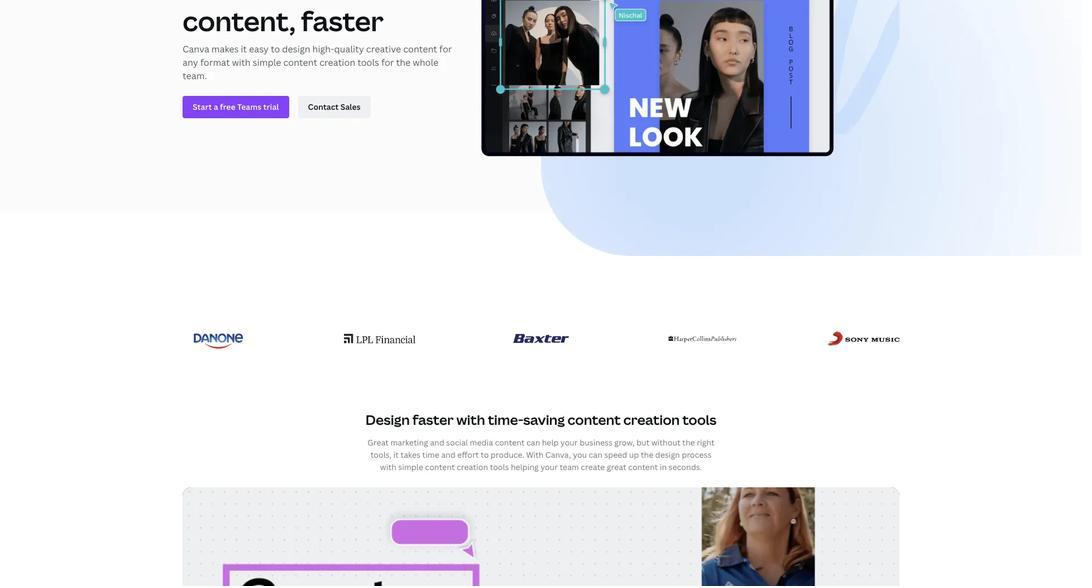 Task type: describe. For each thing, give the bounding box(es) containing it.
the inside create better content, faster canva makes it easy to design high-quality creative content for any format with simple content creation tools for the whole team.
[[396, 57, 411, 69]]

time-
[[488, 411, 524, 430]]

tools inside great marketing and social media content can help your business grow, but without the right tools, it takes time and effort to produce. with canva, you can speed up the design process with simple content creation tools helping your team create great content in seconds.
[[490, 463, 509, 473]]

simple inside great marketing and social media content can help your business grow, but without the right tools, it takes time and effort to produce. with canva, you can speed up the design process with simple content creation tools helping your team create great content in seconds.
[[398, 463, 423, 473]]

creative
[[366, 43, 401, 56]]

you
[[573, 450, 587, 461]]

1 horizontal spatial can
[[589, 450, 603, 461]]

content down up
[[628, 463, 658, 473]]

design inside create better content, faster canva makes it easy to design high-quality creative content for any format with simple content creation tools for the whole team.
[[282, 43, 310, 56]]

0 vertical spatial can
[[527, 438, 540, 448]]

with
[[526, 450, 544, 461]]

simple inside create better content, faster canva makes it easy to design high-quality creative content for any format with simple content creation tools for the whole team.
[[253, 57, 281, 69]]

business
[[580, 438, 613, 448]]

any
[[183, 57, 198, 69]]

content down the high-
[[283, 57, 317, 69]]

design
[[366, 411, 410, 430]]

process
[[682, 450, 712, 461]]

sony music image
[[828, 332, 900, 346]]

1 vertical spatial for
[[381, 57, 394, 69]]

speed
[[604, 450, 627, 461]]

easy
[[249, 43, 269, 56]]

1 horizontal spatial faster
[[413, 411, 454, 430]]

help
[[542, 438, 559, 448]]

seconds.
[[669, 463, 702, 473]]

format
[[200, 57, 230, 69]]

danone image
[[194, 329, 243, 350]]

1 vertical spatial creation
[[624, 411, 680, 430]]

lpl financial image
[[344, 335, 416, 344]]

harper collins publishers image
[[669, 331, 737, 347]]

effort
[[457, 450, 479, 461]]

canva
[[183, 43, 209, 56]]

create
[[581, 463, 605, 473]]

0 vertical spatial and
[[430, 438, 444, 448]]

content,
[[183, 3, 296, 39]]

tools inside create better content, faster canva makes it easy to design high-quality creative content for any format with simple content creation tools for the whole team.
[[358, 57, 379, 69]]

1 vertical spatial tools
[[683, 411, 717, 430]]

canva,
[[546, 450, 571, 461]]

grow,
[[615, 438, 635, 448]]

high-
[[312, 43, 334, 56]]

time
[[422, 450, 439, 461]]

social
[[446, 438, 468, 448]]

content up business
[[568, 411, 621, 430]]

0 vertical spatial for
[[439, 43, 452, 56]]

team.
[[183, 70, 207, 82]]

makes
[[212, 43, 239, 56]]

quality
[[334, 43, 364, 56]]

produce.
[[491, 450, 524, 461]]

great
[[607, 463, 626, 473]]

2 vertical spatial the
[[641, 450, 654, 461]]

create
[[183, 0, 275, 6]]

faster inside create better content, faster canva makes it easy to design high-quality creative content for any format with simple content creation tools for the whole team.
[[301, 3, 384, 39]]



Task type: locate. For each thing, give the bounding box(es) containing it.
to inside create better content, faster canva makes it easy to design high-quality creative content for any format with simple content creation tools for the whole team.
[[271, 43, 280, 56]]

to
[[271, 43, 280, 56], [481, 450, 489, 461]]

2 horizontal spatial tools
[[683, 411, 717, 430]]

1 vertical spatial simple
[[398, 463, 423, 473]]

tools down produce. on the bottom left
[[490, 463, 509, 473]]

1 vertical spatial with
[[457, 411, 485, 430]]

to inside great marketing and social media content can help your business grow, but without the right tools, it takes time and effort to produce. with canva, you can speed up the design process with simple content creation tools helping your team create great content in seconds.
[[481, 450, 489, 461]]

it inside create better content, faster canva makes it easy to design high-quality creative content for any format with simple content creation tools for the whole team.
[[241, 43, 247, 56]]

simple down takes
[[398, 463, 423, 473]]

media
[[470, 438, 493, 448]]

the right up
[[641, 450, 654, 461]]

0 horizontal spatial simple
[[253, 57, 281, 69]]

with down 'makes'
[[232, 57, 251, 69]]

0 horizontal spatial faster
[[301, 3, 384, 39]]

1 vertical spatial your
[[541, 463, 558, 473]]

0 vertical spatial it
[[241, 43, 247, 56]]

1 horizontal spatial creation
[[457, 463, 488, 473]]

0 horizontal spatial for
[[381, 57, 394, 69]]

1 vertical spatial to
[[481, 450, 489, 461]]

with inside create better content, faster canva makes it easy to design high-quality creative content for any format with simple content creation tools for the whole team.
[[232, 57, 251, 69]]

0 horizontal spatial tools
[[358, 57, 379, 69]]

up
[[629, 450, 639, 461]]

faster
[[301, 3, 384, 39], [413, 411, 454, 430]]

better
[[280, 0, 367, 6]]

content up whole on the left top
[[403, 43, 437, 56]]

2 horizontal spatial with
[[457, 411, 485, 430]]

tools up right
[[683, 411, 717, 430]]

right
[[697, 438, 715, 448]]

0 vertical spatial the
[[396, 57, 411, 69]]

2 vertical spatial tools
[[490, 463, 509, 473]]

it
[[241, 43, 247, 56], [394, 450, 399, 461]]

design inside great marketing and social media content can help your business grow, but without the right tools, it takes time and effort to produce. with canva, you can speed up the design process with simple content creation tools helping your team create great content in seconds.
[[655, 450, 680, 461]]

creation up but
[[624, 411, 680, 430]]

faster up quality
[[301, 3, 384, 39]]

0 horizontal spatial with
[[232, 57, 251, 69]]

tools,
[[371, 450, 392, 461]]

create better content, faster canva makes it easy to design high-quality creative content for any format with simple content creation tools for the whole team.
[[183, 0, 452, 82]]

1 vertical spatial it
[[394, 450, 399, 461]]

can
[[527, 438, 540, 448], [589, 450, 603, 461]]

design left the high-
[[282, 43, 310, 56]]

and up time
[[430, 438, 444, 448]]

to right the easy at the left
[[271, 43, 280, 56]]

1 vertical spatial can
[[589, 450, 603, 461]]

your
[[561, 438, 578, 448], [541, 463, 558, 473]]

with up media
[[457, 411, 485, 430]]

0 vertical spatial design
[[282, 43, 310, 56]]

0 vertical spatial with
[[232, 57, 251, 69]]

takes
[[401, 450, 421, 461]]

it inside great marketing and social media content can help your business grow, but without the right tools, it takes time and effort to produce. with canva, you can speed up the design process with simple content creation tools helping your team create great content in seconds.
[[394, 450, 399, 461]]

faster up marketing
[[413, 411, 454, 430]]

1 horizontal spatial simple
[[398, 463, 423, 473]]

without
[[652, 438, 681, 448]]

0 horizontal spatial your
[[541, 463, 558, 473]]

design faster with time-saving content creation tools
[[366, 411, 717, 430]]

tools down creative
[[358, 57, 379, 69]]

great
[[368, 438, 389, 448]]

creation inside create better content, faster canva makes it easy to design high-quality creative content for any format with simple content creation tools for the whole team.
[[320, 57, 355, 69]]

1 horizontal spatial to
[[481, 450, 489, 461]]

with inside great marketing and social media content can help your business grow, but without the right tools, it takes time and effort to produce. with canva, you can speed up the design process with simple content creation tools helping your team create great content in seconds.
[[380, 463, 396, 473]]

0 horizontal spatial the
[[396, 57, 411, 69]]

0 vertical spatial your
[[561, 438, 578, 448]]

0 horizontal spatial can
[[527, 438, 540, 448]]

the left whole on the left top
[[396, 57, 411, 69]]

design
[[282, 43, 310, 56], [655, 450, 680, 461]]

it left the easy at the left
[[241, 43, 247, 56]]

simple down the easy at the left
[[253, 57, 281, 69]]

with down tools,
[[380, 463, 396, 473]]

2 horizontal spatial creation
[[624, 411, 680, 430]]

can up with
[[527, 438, 540, 448]]

0 horizontal spatial to
[[271, 43, 280, 56]]

tools
[[358, 57, 379, 69], [683, 411, 717, 430], [490, 463, 509, 473]]

creation inside great marketing and social media content can help your business grow, but without the right tools, it takes time and effort to produce. with canva, you can speed up the design process with simple content creation tools helping your team create great content in seconds.
[[457, 463, 488, 473]]

the up process
[[683, 438, 695, 448]]

and
[[430, 438, 444, 448], [441, 450, 456, 461]]

team
[[560, 463, 579, 473]]

0 vertical spatial simple
[[253, 57, 281, 69]]

and down 'social'
[[441, 450, 456, 461]]

1 vertical spatial and
[[441, 450, 456, 461]]

0 vertical spatial tools
[[358, 57, 379, 69]]

0 vertical spatial creation
[[320, 57, 355, 69]]

great marketing and social media content can help your business grow, but without the right tools, it takes time and effort to produce. with canva, you can speed up the design process with simple content creation tools helping your team create great content in seconds.
[[368, 438, 715, 473]]

2 vertical spatial with
[[380, 463, 396, 473]]

design down without at the right of the page
[[655, 450, 680, 461]]

creation down 'effort' in the left of the page
[[457, 463, 488, 473]]

simple
[[253, 57, 281, 69], [398, 463, 423, 473]]

0 vertical spatial to
[[271, 43, 280, 56]]

the
[[396, 57, 411, 69], [683, 438, 695, 448], [641, 450, 654, 461]]

1 horizontal spatial for
[[439, 43, 452, 56]]

saving
[[523, 411, 565, 430]]

0 horizontal spatial creation
[[320, 57, 355, 69]]

helping
[[511, 463, 539, 473]]

1 vertical spatial the
[[683, 438, 695, 448]]

whole
[[413, 57, 439, 69]]

content down time
[[425, 463, 455, 473]]

in
[[660, 463, 667, 473]]

your down canva,
[[541, 463, 558, 473]]

0 vertical spatial faster
[[301, 3, 384, 39]]

it left takes
[[394, 450, 399, 461]]

2 vertical spatial creation
[[457, 463, 488, 473]]

1 horizontal spatial design
[[655, 450, 680, 461]]

1 vertical spatial faster
[[413, 411, 454, 430]]

marketing
[[391, 438, 428, 448]]

content
[[403, 43, 437, 56], [283, 57, 317, 69], [568, 411, 621, 430], [495, 438, 525, 448], [425, 463, 455, 473], [628, 463, 658, 473]]

to down media
[[481, 450, 489, 461]]

creation
[[320, 57, 355, 69], [624, 411, 680, 430], [457, 463, 488, 473]]

0 horizontal spatial design
[[282, 43, 310, 56]]

1 horizontal spatial it
[[394, 450, 399, 461]]

your up you
[[561, 438, 578, 448]]

1 horizontal spatial tools
[[490, 463, 509, 473]]

creation down quality
[[320, 57, 355, 69]]

can down business
[[589, 450, 603, 461]]

1 horizontal spatial the
[[641, 450, 654, 461]]

but
[[637, 438, 650, 448]]

0 horizontal spatial it
[[241, 43, 247, 56]]

content up produce. on the bottom left
[[495, 438, 525, 448]]

1 horizontal spatial your
[[561, 438, 578, 448]]

1 vertical spatial design
[[655, 450, 680, 461]]

for
[[439, 43, 452, 56], [381, 57, 394, 69]]

baxter image
[[513, 335, 569, 344]]

with
[[232, 57, 251, 69], [457, 411, 485, 430], [380, 463, 396, 473]]

2 horizontal spatial the
[[683, 438, 695, 448]]

1 horizontal spatial with
[[380, 463, 396, 473]]



Task type: vqa. For each thing, say whether or not it's contained in the screenshot.
white retro business card "image"
no



